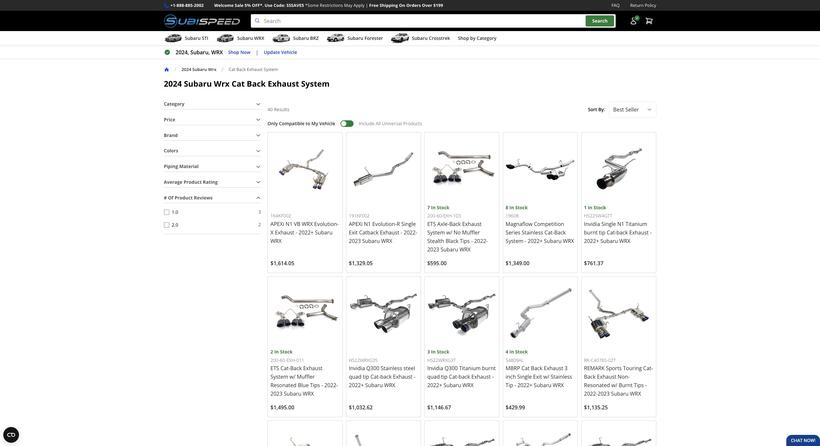 Task type: vqa. For each thing, say whether or not it's contained in the screenshot.
top 200-
yes



Task type: describe. For each thing, give the bounding box(es) containing it.
exhaust inside the 1 in stock hs22sw4gtt invidia single n1 titanium burnt tip cat-back exhaust - 2022+ subaru wrx
[[630, 229, 649, 237]]

shop for shop now
[[228, 49, 239, 55]]

evolution- inside apexi n1 vb wrx evolution- x exhaust - 2022+ subaru wrx
[[315, 221, 339, 228]]

home image
[[164, 67, 169, 72]]

191kf002
[[349, 213, 370, 219]]

2022+ inside 3 in stock hs22wrxg3t invidia q300 titanium burnt quad tip cat-back exhaust - 2022+ subaru wrx
[[428, 383, 443, 390]]

2024 subaru wrx
[[182, 66, 217, 72]]

40 results
[[268, 106, 290, 113]]

ets cat-back exhaust system w/ muffler resonated blue tips - 2022-2023 subaru wrx image
[[271, 280, 340, 349]]

1 vertical spatial |
[[256, 49, 259, 56]]

brz
[[310, 35, 319, 41]]

2 for 2
[[259, 222, 261, 228]]

subaru inside the 1 in stock hs22sw4gtt invidia single n1 titanium burnt tip cat-back exhaust - 2022+ subaru wrx
[[601, 238, 619, 245]]

60- for cat-
[[280, 358, 287, 364]]

r
[[397, 221, 400, 228]]

$595.00
[[428, 260, 447, 267]]

2022+ inside the 1 in stock hs22sw4gtt invidia single n1 titanium burnt tip cat-back exhaust - 2022+ subaru wrx
[[585, 238, 600, 245]]

burnt
[[619, 383, 633, 390]]

rk-
[[585, 358, 591, 364]]

apexi n1 evolution-r single exit catback exhaust - 2022-2023 subaru wrx image
[[349, 135, 418, 204]]

orders
[[407, 2, 421, 8]]

code:
[[274, 2, 286, 8]]

$761.37
[[585, 260, 604, 267]]

cat- inside 3 in stock hs22wrxg3t invidia q300 titanium burnt quad tip cat-back exhaust - 2022+ subaru wrx
[[449, 374, 459, 381]]

material
[[179, 164, 199, 170]]

back inside 4 in stock s4809al mbrp cat back exhaust 3 inch single exit w/ stainless tip - 2022+ subaru wrx
[[531, 365, 543, 373]]

0 vertical spatial |
[[366, 2, 368, 8]]

2023 inside apexi n1 evolution-r single exit catback exhaust - 2022- 2023 subaru wrx
[[349, 238, 361, 245]]

exhaust inside 4 in stock s4809al mbrp cat back exhaust 3 inch single exit w/ stainless tip - 2022+ subaru wrx
[[544, 365, 564, 373]]

2022- inside apexi n1 evolution-r single exit catback exhaust - 2022- 2023 subaru wrx
[[404, 229, 418, 237]]

4 in stock s4809al mbrp cat back exhaust 3 inch single exit w/ stainless tip - 2022+ subaru wrx
[[506, 349, 573, 390]]

+1-
[[171, 2, 177, 8]]

in for ets cat-back exhaust system w/ muffler resonated blue tips - 2022- 2023 subaru wrx
[[275, 349, 279, 356]]

cat- inside the 8 in stock 19608 magnaflow competition series stainless cat-back system - 2022+ subaru wrx
[[545, 229, 555, 237]]

- inside hs22wrxg3s invidia q300 stainless steel quad tip cat-back exhaust - 2022+ subaru wrx
[[414, 374, 416, 381]]

103
[[453, 213, 461, 219]]

3 for 3 in stock hs22wrxg3t invidia q300 titanium burnt quad tip cat-back exhaust - 2022+ subaru wrx
[[428, 349, 430, 356]]

8
[[506, 205, 509, 211]]

2022+ inside the 8 in stock 19608 magnaflow competition series stainless cat-back system - 2022+ subaru wrx
[[528, 238, 543, 245]]

compatible
[[279, 121, 305, 127]]

hs22wrxg3s invidia q300 stainless steel quad tip cat-back exhaust - 2022+ subaru wrx
[[349, 358, 416, 390]]

q300 inside 3 in stock hs22wrxg3t invidia q300 titanium burnt quad tip cat-back exhaust - 2022+ subaru wrx
[[445, 365, 458, 373]]

rk-c4076s-02t remark sports touring cat- back exhaust non- resonated w/ burnt tips - 2022-2023 subaru wrx
[[585, 358, 654, 398]]

reviews
[[194, 195, 213, 201]]

muffler inside 7 in stock 200-60-exh-103 ets axle-back exhaust system w/ no muffler stealth black tips - 2022- 2023 subaru wrx
[[463, 229, 480, 237]]

Select... button
[[610, 102, 657, 118]]

titanium inside the 1 in stock hs22sw4gtt invidia single n1 titanium burnt tip cat-back exhaust - 2022+ subaru wrx
[[626, 221, 648, 228]]

subispeed logo image
[[164, 14, 240, 28]]

awe touring edition exhaust for vb subaru wrx - chrome silver image
[[506, 424, 575, 447]]

exhaust inside apexi n1 vb wrx evolution- x exhaust - 2022+ subaru wrx
[[275, 229, 295, 237]]

tip for burnt
[[600, 229, 606, 237]]

average product rating
[[164, 179, 218, 185]]

60- for axle-
[[437, 213, 444, 219]]

#
[[164, 195, 167, 201]]

invidia for quad
[[428, 365, 444, 373]]

- inside apexi n1 evolution-r single exit catback exhaust - 2022- 2023 subaru wrx
[[401, 229, 403, 237]]

cat- inside rk-c4076s-02t remark sports touring cat- back exhaust non- resonated w/ burnt tips - 2022-2023 subaru wrx
[[644, 365, 654, 373]]

single inside 4 in stock s4809al mbrp cat back exhaust 3 inch single exit w/ stainless tip - 2022+ subaru wrx
[[518, 374, 532, 381]]

stainless inside hs22wrxg3s invidia q300 stainless steel quad tip cat-back exhaust - 2022+ subaru wrx
[[381, 365, 403, 373]]

include all universal products
[[359, 121, 423, 127]]

invidia dual n1 stainless steel tip cat-back exhaust - 2022+ subaru wrx image
[[585, 424, 654, 447]]

- inside 2 in stock 200-60-exh-011 ets cat-back exhaust system w/ muffler resonated blue tips - 2022- 2023 subaru wrx
[[322, 383, 323, 390]]

single inside the 1 in stock hs22sw4gtt invidia single n1 titanium burnt tip cat-back exhaust - 2022+ subaru wrx
[[602, 221, 617, 228]]

- inside 4 in stock s4809al mbrp cat back exhaust 3 inch single exit w/ stainless tip - 2022+ subaru wrx
[[515, 383, 517, 390]]

# of product reviews
[[164, 195, 213, 201]]

back for quad
[[459, 374, 471, 381]]

update vehicle
[[264, 49, 297, 55]]

2024 for 2024 subaru wrx
[[182, 66, 191, 72]]

back for burnt
[[617, 229, 629, 237]]

wrx inside 4 in stock s4809al mbrp cat back exhaust 3 inch single exit w/ stainless tip - 2022+ subaru wrx
[[553, 383, 564, 390]]

subaru wrx
[[237, 35, 265, 41]]

2022+ inside hs22wrxg3s invidia q300 stainless steel quad tip cat-back exhaust - 2022+ subaru wrx
[[349, 383, 364, 390]]

ets for ets cat-back exhaust system w/ muffler resonated blue tips - 2022- 2023 subaru wrx
[[271, 365, 279, 373]]

in for mbrp cat back exhaust 3 inch single exit w/ stainless tip - 2022+ subaru wrx
[[510, 349, 514, 356]]

subaru forester button
[[327, 32, 383, 46]]

subaru sti
[[185, 35, 209, 41]]

1.0
[[172, 209, 178, 216]]

in for magnaflow competition series stainless cat-back system - 2022+ subaru wrx
[[510, 205, 514, 211]]

colors
[[164, 148, 178, 154]]

non-
[[618, 374, 630, 381]]

stainless inside 4 in stock s4809al mbrp cat back exhaust 3 inch single exit w/ stainless tip - 2022+ subaru wrx
[[551, 374, 573, 381]]

magnaflow competition series stainless cat-back system - 2022+ subaru wrx image
[[506, 135, 575, 204]]

over
[[422, 2, 433, 8]]

hs22wrxg3s
[[349, 358, 378, 364]]

shop by category button
[[458, 32, 497, 46]]

cat- inside 2 in stock 200-60-exh-011 ets cat-back exhaust system w/ muffler resonated blue tips - 2022- 2023 subaru wrx
[[281, 365, 291, 373]]

search
[[593, 18, 608, 24]]

hs22wrxg3t
[[428, 358, 456, 364]]

+1-888-885-2002
[[171, 2, 204, 8]]

wrx inside the 8 in stock 19608 magnaflow competition series stainless cat-back system - 2022+ subaru wrx
[[563, 238, 575, 245]]

tip for quad
[[442, 374, 448, 381]]

wrx inside 7 in stock 200-60-exh-103 ets axle-back exhaust system w/ no muffler stealth black tips - 2022- 2023 subaru wrx
[[460, 246, 471, 254]]

mbrp
[[506, 365, 521, 373]]

tip inside hs22wrxg3s invidia q300 stainless steel quad tip cat-back exhaust - 2022+ subaru wrx
[[363, 374, 370, 381]]

exit inside 4 in stock s4809al mbrp cat back exhaust 3 inch single exit w/ stainless tip - 2022+ subaru wrx
[[534, 374, 542, 381]]

n1 for evolution-
[[364, 221, 371, 228]]

quad inside hs22wrxg3s invidia q300 stainless steel quad tip cat-back exhaust - 2022+ subaru wrx
[[349, 374, 362, 381]]

steel
[[404, 365, 415, 373]]

policy
[[645, 2, 657, 8]]

- inside rk-c4076s-02t remark sports touring cat- back exhaust non- resonated w/ burnt tips - 2022-2023 subaru wrx
[[646, 383, 647, 390]]

return
[[631, 2, 644, 8]]

on
[[399, 2, 406, 8]]

2024 for 2024 subaru wrx cat back exhaust system
[[164, 78, 182, 89]]

164kf002
[[271, 213, 291, 219]]

stock for 103
[[437, 205, 450, 211]]

stainless inside the 8 in stock 19608 magnaflow competition series stainless cat-back system - 2022+ subaru wrx
[[522, 229, 544, 237]]

wrx inside 3 in stock hs22wrxg3t invidia q300 titanium burnt quad tip cat-back exhaust - 2022+ subaru wrx
[[463, 383, 474, 390]]

0 vertical spatial cat
[[229, 66, 236, 72]]

include
[[359, 121, 375, 127]]

subaru inside rk-c4076s-02t remark sports touring cat- back exhaust non- resonated w/ burnt tips - 2022-2023 subaru wrx
[[612, 391, 629, 398]]

1 in stock hs22sw4gtt invidia single n1 titanium burnt tip cat-back exhaust - 2022+ subaru wrx
[[585, 205, 652, 245]]

invidia inside hs22wrxg3s invidia q300 stainless steel quad tip cat-back exhaust - 2022+ subaru wrx
[[349, 365, 365, 373]]

exhaust inside 7 in stock 200-60-exh-103 ets axle-back exhaust system w/ no muffler stealth black tips - 2022- 2023 subaru wrx
[[463, 221, 482, 228]]

$1,135.25
[[585, 405, 608, 412]]

shipping
[[380, 2, 398, 8]]

back inside hs22wrxg3s invidia q300 stainless steel quad tip cat-back exhaust - 2022+ subaru wrx
[[381, 374, 392, 381]]

remark
[[585, 365, 605, 373]]

mbrp cat back exhaust 3 inch single exit w/ stainless tip - 2022+ subaru wrx image
[[506, 280, 575, 349]]

tips inside rk-c4076s-02t remark sports touring cat- back exhaust non- resonated w/ burnt tips - 2022-2023 subaru wrx
[[634, 383, 644, 390]]

invidia for burnt
[[585, 221, 601, 228]]

subaru inside dropdown button
[[412, 35, 428, 41]]

subaru,
[[191, 49, 210, 56]]

1
[[585, 205, 587, 211]]

ets axle-back exhaust system w/ no muffler stealth black tips - 2022-2023 subaru wrx image
[[428, 135, 497, 204]]

inch
[[506, 374, 516, 381]]

$1,032.62
[[349, 405, 373, 412]]

sale
[[235, 2, 244, 8]]

ets for ets axle-back exhaust system w/ no muffler stealth black tips - 2022- 2023 subaru wrx
[[428, 221, 436, 228]]

colors button
[[164, 146, 261, 156]]

back down cat back exhaust system link
[[247, 78, 266, 89]]

stock for titanium
[[437, 349, 450, 356]]

w/ inside rk-c4076s-02t remark sports touring cat- back exhaust non- resonated w/ burnt tips - 2022-2023 subaru wrx
[[612, 383, 618, 390]]

my
[[312, 121, 318, 127]]

brand button
[[164, 131, 261, 141]]

8 in stock 19608 magnaflow competition series stainless cat-back system - 2022+ subaru wrx
[[506, 205, 575, 245]]

of
[[168, 195, 174, 201]]

apexi for exhaust
[[271, 221, 284, 228]]

2 in stock 200-60-exh-011 ets cat-back exhaust system w/ muffler resonated blue tips - 2022- 2023 subaru wrx
[[271, 349, 338, 398]]

888-
[[177, 2, 185, 8]]

remark sports touring cat-back exhaust non-resonated w/ burnt tips - 2022-2023 subaru wrx image
[[585, 280, 654, 349]]

blue
[[298, 383, 309, 390]]

2002
[[194, 2, 204, 8]]

return policy link
[[631, 2, 657, 9]]

back inside 7 in stock 200-60-exh-103 ets axle-back exhaust system w/ no muffler stealth black tips - 2022- 2023 subaru wrx
[[450, 221, 461, 228]]

011
[[297, 358, 304, 364]]

category
[[164, 101, 185, 107]]

remark boso edition axle-back exhaust (stainless steel tips) - 2022-2023 subaru wrx image
[[271, 424, 340, 447]]

resonated inside 2 in stock 200-60-exh-011 ets cat-back exhaust system w/ muffler resonated blue tips - 2022- 2023 subaru wrx
[[271, 383, 297, 390]]

black
[[446, 238, 459, 245]]

system inside the 8 in stock 19608 magnaflow competition series stainless cat-back system - 2022+ subaru wrx
[[506, 238, 524, 245]]

cat inside 4 in stock s4809al mbrp cat back exhaust 3 inch single exit w/ stainless tip - 2022+ subaru wrx
[[522, 365, 530, 373]]

button image
[[630, 17, 638, 25]]

apexi n1 vb wrx evolution- x exhaust - 2022+ subaru wrx
[[271, 221, 339, 245]]

results
[[274, 106, 290, 113]]

2024, subaru, wrx
[[176, 49, 223, 56]]

subaru for 2024 subaru wrx cat back exhaust system
[[184, 78, 212, 89]]

sti
[[202, 35, 209, 41]]

$429.99
[[506, 405, 526, 412]]

rating
[[203, 179, 218, 185]]

2023 inside rk-c4076s-02t remark sports touring cat- back exhaust non- resonated w/ burnt tips - 2022-2023 subaru wrx
[[598, 391, 610, 398]]

# of product reviews button
[[164, 193, 261, 203]]

2022+ inside apexi n1 vb wrx evolution- x exhaust - 2022+ subaru wrx
[[299, 229, 314, 237]]

a subaru crosstrek thumbnail image image
[[391, 33, 410, 43]]

back inside 2 in stock 200-60-exh-011 ets cat-back exhaust system w/ muffler resonated blue tips - 2022- 2023 subaru wrx
[[291, 365, 302, 373]]

remark r1 titanium muffler - 2022-2023 subaru wrx image
[[349, 424, 418, 447]]

2022- inside 7 in stock 200-60-exh-103 ets axle-back exhaust system w/ no muffler stealth black tips - 2022- 2023 subaru wrx
[[475, 238, 488, 245]]

in for invidia q300 titanium burnt quad tip cat-back exhaust - 2022+ subaru wrx
[[431, 349, 436, 356]]

universal
[[382, 121, 402, 127]]

apexi n1 evolution-r single exit catback exhaust - 2022- 2023 subaru wrx
[[349, 221, 418, 245]]

welcome sale 5% off*. use code: sssave5
[[214, 2, 304, 8]]

exit inside apexi n1 evolution-r single exit catback exhaust - 2022- 2023 subaru wrx
[[349, 229, 358, 237]]

stock for back
[[516, 349, 528, 356]]

now
[[241, 49, 251, 55]]

series
[[506, 229, 521, 237]]

wrx inside rk-c4076s-02t remark sports touring cat- back exhaust non- resonated w/ burnt tips - 2022-2023 subaru wrx
[[631, 391, 642, 398]]

price
[[164, 117, 175, 123]]

sort
[[589, 106, 598, 113]]



Task type: locate. For each thing, give the bounding box(es) containing it.
1 horizontal spatial back
[[459, 374, 471, 381]]

7
[[428, 205, 430, 211]]

0 vertical spatial burnt
[[585, 229, 598, 237]]

return policy
[[631, 2, 657, 8]]

2022+ up $1,146.67
[[428, 383, 443, 390]]

tips down no
[[460, 238, 470, 245]]

2 quad from the left
[[428, 374, 440, 381]]

0 horizontal spatial 2
[[259, 222, 261, 228]]

wrx inside 2 in stock 200-60-exh-011 ets cat-back exhaust system w/ muffler resonated blue tips - 2022- 2023 subaru wrx
[[303, 391, 314, 398]]

3 n1 from the left
[[618, 221, 625, 228]]

3 for 3
[[259, 209, 261, 215]]

tip inside the 1 in stock hs22sw4gtt invidia single n1 titanium burnt tip cat-back exhaust - 2022+ subaru wrx
[[600, 229, 606, 237]]

vb
[[294, 221, 301, 228]]

1 vertical spatial wrx
[[214, 78, 230, 89]]

back inside the 1 in stock hs22sw4gtt invidia single n1 titanium burnt tip cat-back exhaust - 2022+ subaru wrx
[[617, 229, 629, 237]]

piping material button
[[164, 162, 261, 172]]

in inside the 1 in stock hs22sw4gtt invidia single n1 titanium burnt tip cat-back exhaust - 2022+ subaru wrx
[[588, 205, 593, 211]]

wrx inside apexi n1 evolution-r single exit catback exhaust - 2022- 2023 subaru wrx
[[381, 238, 393, 245]]

0 horizontal spatial 200-
[[271, 358, 280, 364]]

burnt down the hs22sw4gtt
[[585, 229, 598, 237]]

0 horizontal spatial /
[[174, 66, 176, 73]]

single right inch at the bottom
[[518, 374, 532, 381]]

stock for series
[[516, 205, 528, 211]]

1 q300 from the left
[[367, 365, 380, 373]]

*some
[[305, 2, 319, 8]]

0 horizontal spatial q300
[[367, 365, 380, 373]]

0 horizontal spatial vehicle
[[281, 49, 297, 55]]

in inside 2 in stock 200-60-exh-011 ets cat-back exhaust system w/ muffler resonated blue tips - 2022- 2023 subaru wrx
[[275, 349, 279, 356]]

0 horizontal spatial back
[[381, 374, 392, 381]]

1 vertical spatial 60-
[[280, 358, 287, 364]]

burnt inside the 1 in stock hs22sw4gtt invidia single n1 titanium burnt tip cat-back exhaust - 2022+ subaru wrx
[[585, 229, 598, 237]]

restrictions
[[320, 2, 343, 8]]

cat back exhaust system
[[229, 66, 278, 72]]

apexi inside apexi n1 vb wrx evolution- x exhaust - 2022+ subaru wrx
[[271, 221, 284, 228]]

1 horizontal spatial q300
[[445, 365, 458, 373]]

1 vertical spatial 200-
[[271, 358, 280, 364]]

quad inside 3 in stock hs22wrxg3t invidia q300 titanium burnt quad tip cat-back exhaust - 2022+ subaru wrx
[[428, 374, 440, 381]]

exh- for cat-
[[287, 358, 297, 364]]

stock inside 3 in stock hs22wrxg3t invidia q300 titanium burnt quad tip cat-back exhaust - 2022+ subaru wrx
[[437, 349, 450, 356]]

evolution-
[[315, 221, 339, 228], [373, 221, 397, 228]]

2 horizontal spatial tips
[[634, 383, 644, 390]]

1 horizontal spatial muffler
[[463, 229, 480, 237]]

1 horizontal spatial 60-
[[437, 213, 444, 219]]

1 n1 from the left
[[286, 221, 293, 228]]

c4076s-
[[591, 358, 609, 364]]

2022+ up $761.37
[[585, 238, 600, 245]]

w/ for muffler
[[290, 374, 296, 381]]

0 horizontal spatial muffler
[[297, 374, 315, 381]]

exh-
[[444, 213, 453, 219], [287, 358, 297, 364]]

vehicle inside the 'update vehicle' button
[[281, 49, 297, 55]]

faq link
[[612, 2, 620, 9]]

2022- inside rk-c4076s-02t remark sports touring cat- back exhaust non- resonated w/ burnt tips - 2022-2023 subaru wrx
[[585, 391, 598, 398]]

1 vertical spatial burnt
[[482, 365, 496, 373]]

$1,349.00
[[506, 260, 530, 267]]

0 vertical spatial 200-
[[428, 213, 437, 219]]

1 vertical spatial ets
[[271, 365, 279, 373]]

0 vertical spatial exh-
[[444, 213, 453, 219]]

shop left by
[[458, 35, 469, 41]]

1 horizontal spatial invidia
[[428, 365, 444, 373]]

|
[[366, 2, 368, 8], [256, 49, 259, 56]]

subaru inside the 8 in stock 19608 magnaflow competition series stainless cat-back system - 2022+ subaru wrx
[[545, 238, 562, 245]]

quad down hs22wrxg3t
[[428, 374, 440, 381]]

subaru crosstrek
[[412, 35, 450, 41]]

subaru sti button
[[164, 32, 209, 46]]

3
[[259, 209, 261, 215], [428, 349, 430, 356], [565, 365, 568, 373]]

in for ets axle-back exhaust system w/ no muffler stealth black tips - 2022- 2023 subaru wrx
[[431, 205, 436, 211]]

2 q300 from the left
[[445, 365, 458, 373]]

2 inside 2 in stock 200-60-exh-011 ets cat-back exhaust system w/ muffler resonated blue tips - 2022- 2023 subaru wrx
[[271, 349, 273, 356]]

tip down the hs22sw4gtt
[[600, 229, 606, 237]]

shop now link
[[228, 49, 251, 56]]

/ right home image
[[174, 66, 176, 73]]

single down the hs22sw4gtt
[[602, 221, 617, 228]]

1 horizontal spatial evolution-
[[373, 221, 397, 228]]

1 horizontal spatial stainless
[[522, 229, 544, 237]]

brand
[[164, 132, 178, 138]]

wrx inside the 1 in stock hs22sw4gtt invidia single n1 titanium burnt tip cat-back exhaust - 2022+ subaru wrx
[[620, 238, 631, 245]]

2.0 button
[[164, 223, 169, 228]]

invidia
[[585, 221, 601, 228], [349, 365, 365, 373], [428, 365, 444, 373]]

exit right inch at the bottom
[[534, 374, 542, 381]]

catback
[[359, 229, 379, 237]]

1 horizontal spatial apexi
[[349, 221, 363, 228]]

subaru inside 2 in stock 200-60-exh-011 ets cat-back exhaust system w/ muffler resonated blue tips - 2022- 2023 subaru wrx
[[284, 391, 302, 398]]

faq
[[612, 2, 620, 8]]

0 horizontal spatial ets
[[271, 365, 279, 373]]

0 vertical spatial product
[[184, 179, 202, 185]]

in inside 4 in stock s4809al mbrp cat back exhaust 3 inch single exit w/ stainless tip - 2022+ subaru wrx
[[510, 349, 514, 356]]

stock inside 4 in stock s4809al mbrp cat back exhaust 3 inch single exit w/ stainless tip - 2022+ subaru wrx
[[516, 349, 528, 356]]

wrx up category dropdown button
[[214, 78, 230, 89]]

1 vertical spatial 3
[[428, 349, 430, 356]]

invidia down the hs22sw4gtt
[[585, 221, 601, 228]]

product right of
[[175, 195, 193, 201]]

cat- inside the 1 in stock hs22sw4gtt invidia single n1 titanium burnt tip cat-back exhaust - 2022+ subaru wrx
[[607, 229, 617, 237]]

1 vertical spatial product
[[175, 195, 193, 201]]

2022+ down competition
[[528, 238, 543, 245]]

60- inside 2 in stock 200-60-exh-011 ets cat-back exhaust system w/ muffler resonated blue tips - 2022- 2023 subaru wrx
[[280, 358, 287, 364]]

0 horizontal spatial quad
[[349, 374, 362, 381]]

wrx down subaru,
[[208, 66, 217, 72]]

n1 inside the 1 in stock hs22sw4gtt invidia single n1 titanium burnt tip cat-back exhaust - 2022+ subaru wrx
[[618, 221, 625, 228]]

exit left the catback
[[349, 229, 358, 237]]

resonated down remark
[[585, 383, 611, 390]]

wrx
[[208, 66, 217, 72], [214, 78, 230, 89]]

muffler up the "blue" in the left bottom of the page
[[297, 374, 315, 381]]

cat down cat back exhaust system on the top left of page
[[232, 78, 245, 89]]

invidia q300 titanium burnt quad tip cat-back exhaust - 2022+ subaru wrx image
[[428, 280, 497, 349]]

2023 down stealth
[[428, 246, 440, 254]]

subaru down 2024, subaru, wrx
[[193, 66, 207, 72]]

exhaust inside apexi n1 evolution-r single exit catback exhaust - 2022- 2023 subaru wrx
[[380, 229, 400, 237]]

exhaust inside rk-c4076s-02t remark sports touring cat- back exhaust non- resonated w/ burnt tips - 2022-2023 subaru wrx
[[598, 374, 617, 381]]

- inside the 1 in stock hs22sw4gtt invidia single n1 titanium burnt tip cat-back exhaust - 2022+ subaru wrx
[[651, 229, 652, 237]]

cat back exhaust system link
[[229, 66, 284, 72]]

subaru inside dropdown button
[[293, 35, 309, 41]]

tip inside 3 in stock hs22wrxg3t invidia q300 titanium burnt quad tip cat-back exhaust - 2022+ subaru wrx
[[442, 374, 448, 381]]

2023 inside 2 in stock 200-60-exh-011 ets cat-back exhaust system w/ muffler resonated blue tips - 2022- 2023 subaru wrx
[[271, 391, 283, 398]]

1 vertical spatial shop
[[228, 49, 239, 55]]

q300 down hs22wrxg3t
[[445, 365, 458, 373]]

n1
[[286, 221, 293, 228], [364, 221, 371, 228], [618, 221, 625, 228]]

1 horizontal spatial shop
[[458, 35, 469, 41]]

system inside 7 in stock 200-60-exh-103 ets axle-back exhaust system w/ no muffler stealth black tips - 2022- 2023 subaru wrx
[[428, 229, 445, 237]]

| right the now
[[256, 49, 259, 56]]

back right mbrp
[[531, 365, 543, 373]]

w/ for no
[[447, 229, 453, 237]]

a subaru sti thumbnail image image
[[164, 33, 182, 43]]

vehicle down subaru brz dropdown button
[[281, 49, 297, 55]]

2 resonated from the left
[[585, 383, 611, 390]]

stock inside 7 in stock 200-60-exh-103 ets axle-back exhaust system w/ no muffler stealth black tips - 2022- 2023 subaru wrx
[[437, 205, 450, 211]]

in
[[431, 205, 436, 211], [510, 205, 514, 211], [588, 205, 593, 211], [275, 349, 279, 356], [431, 349, 436, 356], [510, 349, 514, 356]]

02t
[[609, 358, 616, 364]]

w/ for stainless
[[544, 374, 550, 381]]

1 vertical spatial 2024
[[164, 78, 182, 89]]

subaru inside 4 in stock s4809al mbrp cat back exhaust 3 inch single exit w/ stainless tip - 2022+ subaru wrx
[[534, 383, 552, 390]]

0 horizontal spatial exh-
[[287, 358, 297, 364]]

200- inside 7 in stock 200-60-exh-103 ets axle-back exhaust system w/ no muffler stealth black tips - 2022- 2023 subaru wrx
[[428, 213, 437, 219]]

single inside apexi n1 evolution-r single exit catback exhaust - 2022- 2023 subaru wrx
[[402, 221, 416, 228]]

5%
[[245, 2, 251, 8]]

2022+ inside 4 in stock s4809al mbrp cat back exhaust 3 inch single exit w/ stainless tip - 2022+ subaru wrx
[[518, 383, 533, 390]]

3 left the 164kf002
[[259, 209, 261, 215]]

0 horizontal spatial shop
[[228, 49, 239, 55]]

- inside apexi n1 vb wrx evolution- x exhaust - 2022+ subaru wrx
[[296, 229, 298, 237]]

0 horizontal spatial 3
[[259, 209, 261, 215]]

back up 2024 subaru wrx cat back exhaust system
[[237, 66, 246, 72]]

invidia inside the 1 in stock hs22sw4gtt invidia single n1 titanium burnt tip cat-back exhaust - 2022+ subaru wrx
[[585, 221, 601, 228]]

0 vertical spatial 3
[[259, 209, 261, 215]]

open widget image
[[3, 428, 19, 444]]

0 horizontal spatial tips
[[310, 383, 320, 390]]

0 horizontal spatial single
[[402, 221, 416, 228]]

n1 for vb
[[286, 221, 293, 228]]

0 vertical spatial 2024
[[182, 66, 191, 72]]

/ right 2024 subaru wrx
[[222, 66, 224, 73]]

exhaust inside 2 in stock 200-60-exh-011 ets cat-back exhaust system w/ muffler resonated blue tips - 2022- 2023 subaru wrx
[[303, 365, 323, 373]]

0 vertical spatial muffler
[[463, 229, 480, 237]]

1 vertical spatial exh-
[[287, 358, 297, 364]]

1 apexi from the left
[[271, 221, 284, 228]]

2022+ up $1,032.62
[[349, 383, 364, 390]]

tip
[[506, 383, 514, 390]]

2 horizontal spatial invidia
[[585, 221, 601, 228]]

0 horizontal spatial 60-
[[280, 358, 287, 364]]

back inside the 8 in stock 19608 magnaflow competition series stainless cat-back system - 2022+ subaru wrx
[[555, 229, 566, 237]]

exhaust inside hs22wrxg3s invidia q300 stainless steel quad tip cat-back exhaust - 2022+ subaru wrx
[[393, 374, 413, 381]]

0 horizontal spatial n1
[[286, 221, 293, 228]]

evolution- inside apexi n1 evolution-r single exit catback exhaust - 2022- 2023 subaru wrx
[[373, 221, 397, 228]]

wrx for 2024 subaru wrx
[[208, 66, 217, 72]]

1 horizontal spatial n1
[[364, 221, 371, 228]]

1 horizontal spatial tips
[[460, 238, 470, 245]]

0 horizontal spatial apexi
[[271, 221, 284, 228]]

19608
[[506, 213, 519, 219]]

ets
[[428, 221, 436, 228], [271, 365, 279, 373]]

no
[[454, 229, 461, 237]]

3 left remark
[[565, 365, 568, 373]]

touring
[[624, 365, 642, 373]]

2022+ right tip
[[518, 383, 533, 390]]

products
[[403, 121, 423, 127]]

invidia down hs22wrxg3t
[[428, 365, 444, 373]]

q300
[[367, 365, 380, 373], [445, 365, 458, 373]]

average product rating button
[[164, 178, 261, 188]]

price button
[[164, 115, 261, 125]]

invidia q300 stainless steel quad tip cat-back exhaust - 2022+ subaru wrx image
[[349, 280, 418, 349]]

back
[[617, 229, 629, 237], [381, 374, 392, 381], [459, 374, 471, 381]]

exh- for axle-
[[444, 213, 453, 219]]

2
[[259, 222, 261, 228], [271, 349, 273, 356]]

2023 down the catback
[[349, 238, 361, 245]]

tips inside 2 in stock 200-60-exh-011 ets cat-back exhaust system w/ muffler resonated blue tips - 2022- 2023 subaru wrx
[[310, 383, 320, 390]]

1 horizontal spatial vehicle
[[320, 121, 335, 127]]

2 horizontal spatial stainless
[[551, 374, 573, 381]]

in inside 7 in stock 200-60-exh-103 ets axle-back exhaust system w/ no muffler stealth black tips - 2022- 2023 subaru wrx
[[431, 205, 436, 211]]

back down 103
[[450, 221, 461, 228]]

wrx inside hs22wrxg3s invidia q300 stainless steel quad tip cat-back exhaust - 2022+ subaru wrx
[[384, 383, 396, 390]]

invidia dual n1 titanium burnt tip cat-back exhaust - 2022+ subaru wrx image
[[428, 424, 497, 447]]

200- down 7 on the top of the page
[[428, 213, 437, 219]]

exhaust
[[247, 66, 263, 72], [268, 78, 299, 89], [463, 221, 482, 228], [275, 229, 295, 237], [380, 229, 400, 237], [630, 229, 649, 237], [303, 365, 323, 373], [544, 365, 564, 373], [393, 374, 413, 381], [472, 374, 491, 381], [598, 374, 617, 381]]

wrx for 2024 subaru wrx cat back exhaust system
[[214, 78, 230, 89]]

2 / from the left
[[222, 66, 224, 73]]

muffler inside 2 in stock 200-60-exh-011 ets cat-back exhaust system w/ muffler resonated blue tips - 2022- 2023 subaru wrx
[[297, 374, 315, 381]]

- inside 3 in stock hs22wrxg3t invidia q300 titanium burnt quad tip cat-back exhaust - 2022+ subaru wrx
[[493, 374, 494, 381]]

3 up hs22wrxg3t
[[428, 349, 430, 356]]

ets inside 2 in stock 200-60-exh-011 ets cat-back exhaust system w/ muffler resonated blue tips - 2022- 2023 subaru wrx
[[271, 365, 279, 373]]

2 vertical spatial cat
[[522, 365, 530, 373]]

back down competition
[[555, 229, 566, 237]]

system inside 2 in stock 200-60-exh-011 ets cat-back exhaust system w/ muffler resonated blue tips - 2022- 2023 subaru wrx
[[271, 374, 288, 381]]

2.0
[[172, 222, 178, 228]]

ets inside 7 in stock 200-60-exh-103 ets axle-back exhaust system w/ no muffler stealth black tips - 2022- 2023 subaru wrx
[[428, 221, 436, 228]]

apply
[[354, 2, 365, 8]]

1 vertical spatial subaru
[[184, 78, 212, 89]]

quad
[[349, 374, 362, 381], [428, 374, 440, 381]]

2024 down 2024,
[[182, 66, 191, 72]]

2 horizontal spatial 3
[[565, 365, 568, 373]]

1 horizontal spatial resonated
[[585, 383, 611, 390]]

0 horizontal spatial invidia
[[349, 365, 365, 373]]

product down material
[[184, 179, 202, 185]]

0 vertical spatial 60-
[[437, 213, 444, 219]]

2 horizontal spatial n1
[[618, 221, 625, 228]]

0 horizontal spatial titanium
[[460, 365, 481, 373]]

cat down shop now link
[[229, 66, 236, 72]]

cat- inside hs22wrxg3s invidia q300 stainless steel quad tip cat-back exhaust - 2022+ subaru wrx
[[371, 374, 381, 381]]

- inside the 8 in stock 19608 magnaflow competition series stainless cat-back system - 2022+ subaru wrx
[[525, 238, 527, 245]]

2023 up the '$1,135.25'
[[598, 391, 610, 398]]

tips right the "blue" in the left bottom of the page
[[310, 383, 320, 390]]

2024 down home image
[[164, 78, 182, 89]]

titanium
[[626, 221, 648, 228], [460, 365, 481, 373]]

shop now
[[228, 49, 251, 55]]

60- up axle-
[[437, 213, 444, 219]]

apexi for catback
[[349, 221, 363, 228]]

burnt left mbrp
[[482, 365, 496, 373]]

0 vertical spatial 2
[[259, 222, 261, 228]]

exit
[[349, 229, 358, 237], [534, 374, 542, 381]]

q300 inside hs22wrxg3s invidia q300 stainless steel quad tip cat-back exhaust - 2022+ subaru wrx
[[367, 365, 380, 373]]

2023 up $1,495.00
[[271, 391, 283, 398]]

2024 subaru wrx link down subaru,
[[182, 66, 222, 72]]

1 horizontal spatial burnt
[[585, 229, 598, 237]]

tips
[[460, 238, 470, 245], [310, 383, 320, 390], [634, 383, 644, 390]]

all
[[376, 121, 381, 127]]

200- for ets axle-back exhaust system w/ no muffler stealth black tips - 2022- 2023 subaru wrx
[[428, 213, 437, 219]]

60- left 011
[[280, 358, 287, 364]]

burnt inside 3 in stock hs22wrxg3t invidia q300 titanium burnt quad tip cat-back exhaust - 2022+ subaru wrx
[[482, 365, 496, 373]]

evolution- right vb
[[315, 221, 339, 228]]

stock inside the 1 in stock hs22sw4gtt invidia single n1 titanium burnt tip cat-back exhaust - 2022+ subaru wrx
[[594, 205, 607, 211]]

1 horizontal spatial titanium
[[626, 221, 648, 228]]

search input field
[[251, 14, 616, 28]]

1 vertical spatial 2
[[271, 349, 273, 356]]

subaru down 2024 subaru wrx
[[184, 78, 212, 89]]

2022- inside 2 in stock 200-60-exh-011 ets cat-back exhaust system w/ muffler resonated blue tips - 2022- 2023 subaru wrx
[[325, 383, 338, 390]]

in for invidia single n1 titanium burnt tip cat-back exhaust - 2022+ subaru wrx
[[588, 205, 593, 211]]

2024 subaru wrx link down 2024, subaru, wrx
[[182, 66, 217, 72]]

back down remark
[[585, 374, 596, 381]]

forester
[[365, 35, 383, 41]]

s4809al
[[506, 358, 524, 364]]

tips right the burnt
[[634, 383, 644, 390]]

in inside the 8 in stock 19608 magnaflow competition series stainless cat-back system - 2022+ subaru wrx
[[510, 205, 514, 211]]

subaru inside 7 in stock 200-60-exh-103 ets axle-back exhaust system w/ no muffler stealth black tips - 2022- 2023 subaru wrx
[[441, 246, 459, 254]]

resonated inside rk-c4076s-02t remark sports touring cat- back exhaust non- resonated w/ burnt tips - 2022-2023 subaru wrx
[[585, 383, 611, 390]]

stock for n1
[[594, 205, 607, 211]]

resonated left the "blue" in the left bottom of the page
[[271, 383, 297, 390]]

stock for 011
[[280, 349, 293, 356]]

subaru inside apexi n1 evolution-r single exit catback exhaust - 2022- 2023 subaru wrx
[[363, 238, 380, 245]]

subaru for 2024 subaru wrx
[[193, 66, 207, 72]]

apexi
[[271, 221, 284, 228], [349, 221, 363, 228]]

2 n1 from the left
[[364, 221, 371, 228]]

2 apexi from the left
[[349, 221, 363, 228]]

apexi down the 164kf002
[[271, 221, 284, 228]]

apexi inside apexi n1 evolution-r single exit catback exhaust - 2022- 2023 subaru wrx
[[349, 221, 363, 228]]

1 evolution- from the left
[[315, 221, 339, 228]]

shop left the now
[[228, 49, 239, 55]]

n1 inside apexi n1 vb wrx evolution- x exhaust - 2022+ subaru wrx
[[286, 221, 293, 228]]

stock inside 2 in stock 200-60-exh-011 ets cat-back exhaust system w/ muffler resonated blue tips - 2022- 2023 subaru wrx
[[280, 349, 293, 356]]

2022+
[[299, 229, 314, 237], [528, 238, 543, 245], [585, 238, 600, 245], [349, 383, 364, 390], [428, 383, 443, 390], [518, 383, 533, 390]]

2 horizontal spatial tip
[[600, 229, 606, 237]]

1 vertical spatial exit
[[534, 374, 542, 381]]

60-
[[437, 213, 444, 219], [280, 358, 287, 364]]

1 resonated from the left
[[271, 383, 297, 390]]

tip down the hs22wrxg3s
[[363, 374, 370, 381]]

1 vertical spatial stainless
[[381, 365, 403, 373]]

2023 inside 7 in stock 200-60-exh-103 ets axle-back exhaust system w/ no muffler stealth black tips - 2022- 2023 subaru wrx
[[428, 246, 440, 254]]

subaru inside 3 in stock hs22wrxg3t invidia q300 titanium burnt quad tip cat-back exhaust - 2022+ subaru wrx
[[444, 383, 462, 390]]

invidia single n1 titanium burnt tip cat-back exhaust - 2022+ subaru wrx image
[[585, 135, 654, 204]]

0 vertical spatial ets
[[428, 221, 436, 228]]

4
[[506, 349, 509, 356]]

wrx inside dropdown button
[[254, 35, 265, 41]]

1 / from the left
[[174, 66, 176, 73]]

back inside rk-c4076s-02t remark sports touring cat- back exhaust non- resonated w/ burnt tips - 2022-2023 subaru wrx
[[585, 374, 596, 381]]

0 horizontal spatial exit
[[349, 229, 358, 237]]

stealth
[[428, 238, 445, 245]]

0 vertical spatial vehicle
[[281, 49, 297, 55]]

3 inside 3 in stock hs22wrxg3t invidia q300 titanium burnt quad tip cat-back exhaust - 2022+ subaru wrx
[[428, 349, 430, 356]]

0 horizontal spatial resonated
[[271, 383, 297, 390]]

use
[[265, 2, 273, 8]]

subaru
[[185, 35, 201, 41], [237, 35, 253, 41], [293, 35, 309, 41], [348, 35, 364, 41], [412, 35, 428, 41], [315, 229, 333, 237], [363, 238, 380, 245], [545, 238, 562, 245], [601, 238, 619, 245], [441, 246, 459, 254], [366, 383, 383, 390], [444, 383, 462, 390], [534, 383, 552, 390], [284, 391, 302, 398], [612, 391, 629, 398]]

| left free
[[366, 2, 368, 8]]

a subaru brz thumbnail image image
[[272, 33, 291, 43]]

1 vertical spatial vehicle
[[320, 121, 335, 127]]

2 for 2 in stock 200-60-exh-011 ets cat-back exhaust system w/ muffler resonated blue tips - 2022- 2023 subaru wrx
[[271, 349, 273, 356]]

1 horizontal spatial ets
[[428, 221, 436, 228]]

1 vertical spatial titanium
[[460, 365, 481, 373]]

0 vertical spatial wrx
[[208, 66, 217, 72]]

single right r
[[402, 221, 416, 228]]

cat right mbrp
[[522, 365, 530, 373]]

1 quad from the left
[[349, 374, 362, 381]]

200- left 011
[[271, 358, 280, 364]]

1 horizontal spatial 2
[[271, 349, 273, 356]]

1 horizontal spatial 200-
[[428, 213, 437, 219]]

tips inside 7 in stock 200-60-exh-103 ets axle-back exhaust system w/ no muffler stealth black tips - 2022- 2023 subaru wrx
[[460, 238, 470, 245]]

search button
[[586, 16, 615, 27]]

back inside 3 in stock hs22wrxg3t invidia q300 titanium burnt quad tip cat-back exhaust - 2022+ subaru wrx
[[459, 374, 471, 381]]

back down 011
[[291, 365, 302, 373]]

0 horizontal spatial tip
[[363, 374, 370, 381]]

1 horizontal spatial /
[[222, 66, 224, 73]]

back
[[237, 66, 246, 72], [247, 78, 266, 89], [450, 221, 461, 228], [555, 229, 566, 237], [291, 365, 302, 373], [531, 365, 543, 373], [585, 374, 596, 381]]

tip down hs22wrxg3t
[[442, 374, 448, 381]]

0 vertical spatial stainless
[[522, 229, 544, 237]]

0 horizontal spatial burnt
[[482, 365, 496, 373]]

subaru inside hs22wrxg3s invidia q300 stainless steel quad tip cat-back exhaust - 2022+ subaru wrx
[[366, 383, 383, 390]]

exhaust inside 3 in stock hs22wrxg3t invidia q300 titanium burnt quad tip cat-back exhaust - 2022+ subaru wrx
[[472, 374, 491, 381]]

$199
[[434, 2, 444, 8]]

competition
[[534, 221, 565, 228]]

apexi n1 vb wrx evolution-x exhaust - 2022+ subaru wrx image
[[271, 135, 340, 204]]

vehicle right my
[[320, 121, 335, 127]]

titanium inside 3 in stock hs22wrxg3t invidia q300 titanium burnt quad tip cat-back exhaust - 2022+ subaru wrx
[[460, 365, 481, 373]]

evolution- up the catback
[[373, 221, 397, 228]]

shop by category
[[458, 35, 497, 41]]

2022+ down vb
[[299, 229, 314, 237]]

1 horizontal spatial exh-
[[444, 213, 453, 219]]

1 horizontal spatial single
[[518, 374, 532, 381]]

shop
[[458, 35, 469, 41], [228, 49, 239, 55]]

2 evolution- from the left
[[373, 221, 397, 228]]

welcome
[[214, 2, 234, 8]]

burnt
[[585, 229, 598, 237], [482, 365, 496, 373]]

1 vertical spatial muffler
[[297, 374, 315, 381]]

1.0 button
[[164, 210, 169, 215]]

category button
[[164, 99, 261, 109]]

select... image
[[647, 107, 653, 112]]

0 vertical spatial subaru
[[193, 66, 207, 72]]

1 horizontal spatial exit
[[534, 374, 542, 381]]

0 vertical spatial shop
[[458, 35, 469, 41]]

0 horizontal spatial |
[[256, 49, 259, 56]]

subaru inside apexi n1 vb wrx evolution- x exhaust - 2022+ subaru wrx
[[315, 229, 333, 237]]

3 in stock hs22wrxg3t invidia q300 titanium burnt quad tip cat-back exhaust - 2022+ subaru wrx
[[428, 349, 496, 390]]

exh- inside 7 in stock 200-60-exh-103 ets axle-back exhaust system w/ no muffler stealth black tips - 2022- 2023 subaru wrx
[[444, 213, 453, 219]]

1 horizontal spatial |
[[366, 2, 368, 8]]

200-
[[428, 213, 437, 219], [271, 358, 280, 364]]

40
[[268, 106, 273, 113]]

category
[[477, 35, 497, 41]]

2 horizontal spatial back
[[617, 229, 629, 237]]

0 horizontal spatial stainless
[[381, 365, 403, 373]]

a subaru wrx thumbnail image image
[[216, 33, 235, 43]]

2 vertical spatial stainless
[[551, 374, 573, 381]]

2 horizontal spatial single
[[602, 221, 617, 228]]

200- for ets cat-back exhaust system w/ muffler resonated blue tips - 2022- 2023 subaru wrx
[[271, 358, 280, 364]]

apexi down the 191kf002
[[349, 221, 363, 228]]

1 horizontal spatial 3
[[428, 349, 430, 356]]

0 vertical spatial exit
[[349, 229, 358, 237]]

1 horizontal spatial quad
[[428, 374, 440, 381]]

muffler right no
[[463, 229, 480, 237]]

invidia down the hs22wrxg3s
[[349, 365, 365, 373]]

shop for shop by category
[[458, 35, 469, 41]]

a subaru forester thumbnail image image
[[327, 33, 345, 43]]

2024
[[182, 66, 191, 72], [164, 78, 182, 89]]

0 horizontal spatial evolution-
[[315, 221, 339, 228]]

w/ inside 4 in stock s4809al mbrp cat back exhaust 3 inch single exit w/ stainless tip - 2022+ subaru wrx
[[544, 374, 550, 381]]

q300 down the hs22wrxg3s
[[367, 365, 380, 373]]

1 vertical spatial cat
[[232, 78, 245, 89]]

system
[[264, 66, 278, 72], [301, 78, 330, 89], [428, 229, 445, 237], [506, 238, 524, 245], [271, 374, 288, 381]]

quad down the hs22wrxg3s
[[349, 374, 362, 381]]

0 vertical spatial titanium
[[626, 221, 648, 228]]

3 inside 4 in stock s4809al mbrp cat back exhaust 3 inch single exit w/ stainless tip - 2022+ subaru wrx
[[565, 365, 568, 373]]

2 vertical spatial 3
[[565, 365, 568, 373]]

2024 subaru wrx cat back exhaust system
[[164, 78, 330, 89]]

$1,495.00
[[271, 405, 295, 412]]



